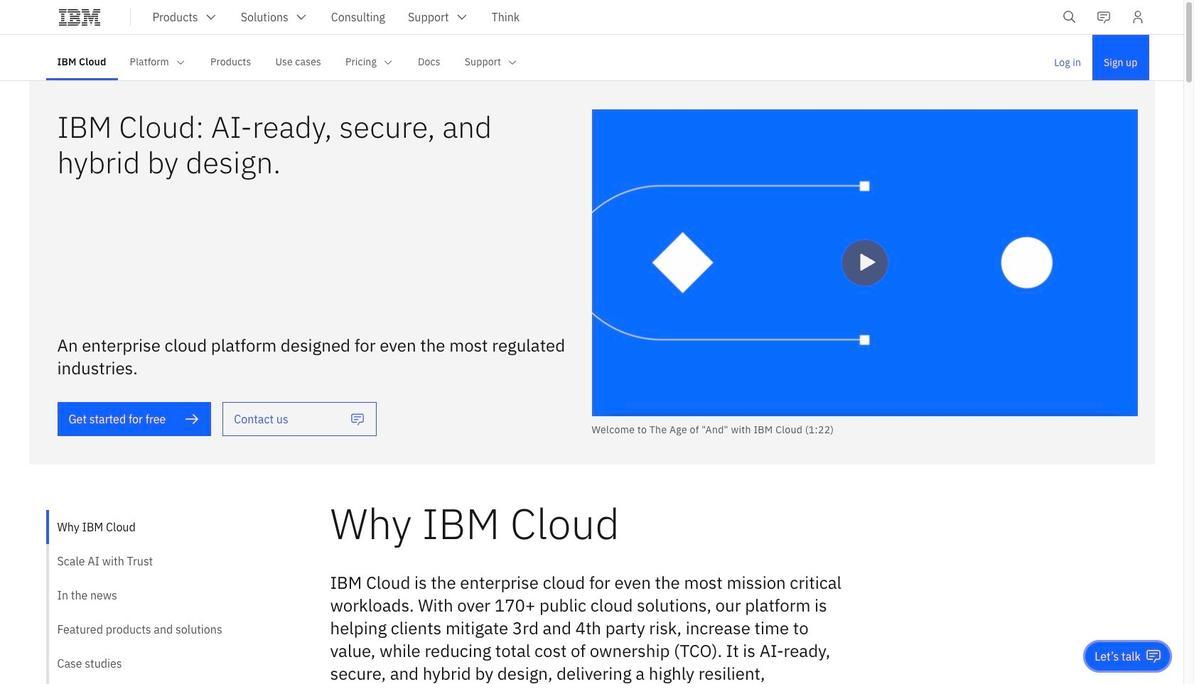 Task type: vqa. For each thing, say whether or not it's contained in the screenshot.
Let's talk 'element'
yes



Task type: locate. For each thing, give the bounding box(es) containing it.
let's talk element
[[1095, 649, 1141, 665]]



